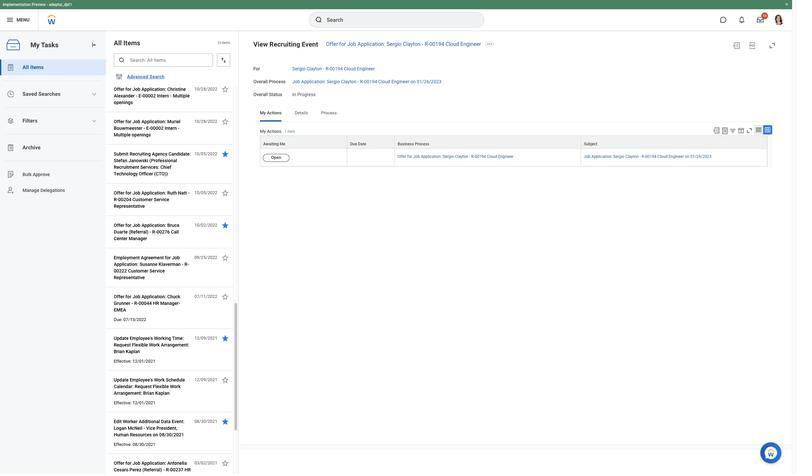 Task type: describe. For each thing, give the bounding box(es) containing it.
implementation
[[3, 2, 31, 7]]

additional
[[139, 420, 160, 425]]

10/28/2022 for offer for job application: christine alexander ‎- e-00002 intern - multiple openings
[[195, 87, 217, 92]]

open
[[271, 155, 281, 160]]

hr inside the offer for job application: antonella cesaro perez (referral) ‎- r-00237 hr manager-latam
[[185, 468, 191, 473]]

r- inside the offer for job application: antonella cesaro perez (referral) ‎- r-00237 hr manager-latam
[[166, 468, 170, 473]]

2 vertical spatial my
[[260, 129, 266, 134]]

open row
[[260, 149, 768, 167]]

delegations
[[40, 188, 65, 193]]

brian inside update employee's working time: request flexible work arrangement: brian kaplan
[[114, 349, 125, 355]]

event
[[302, 40, 318, 48]]

offer for job application: muriel bouwmeester ‎- e-00002 intern - multiple openings button
[[114, 118, 191, 139]]

employment
[[114, 255, 140, 261]]

bulk approve link
[[0, 167, 106, 183]]

latam
[[134, 474, 149, 475]]

kaplan inside update employee's working time: request flexible work arrangement: brian kaplan
[[126, 349, 140, 355]]

recruiting for submit
[[130, 152, 151, 157]]

chief
[[160, 165, 171, 170]]

flexible inside update employee's work schedule calendar: request flexible work arrangement: brian kaplan
[[153, 384, 169, 390]]

transformation import image
[[91, 42, 97, 48]]

expand table image
[[765, 127, 771, 133]]

fullscreen image
[[746, 127, 753, 134]]

0 vertical spatial offer for job application: sergio clayton ‎- r-00194 cloud engineer
[[326, 41, 481, 47]]

01/26/2023 for topmost 'job application: sergio clayton ‎- r-00194 cloud engineer on 01/26/2023' link
[[417, 79, 442, 84]]

(referral) inside the offer for job application: antonella cesaro perez (referral) ‎- r-00237 hr manager-latam
[[143, 468, 162, 473]]

star image for offer for job application: antonella cesaro perez (referral) ‎- r-00237 hr manager-latam
[[221, 460, 229, 468]]

on inside edit worker additional data event: logan mcneil - vice president, human resources on 08/30/2021
[[153, 433, 158, 438]]

rename image
[[7, 171, 15, 179]]

‎- inside offer for job application: ruth natt ‎- r-00204 customer service representative
[[188, 191, 190, 196]]

my tasks element
[[0, 30, 106, 475]]

(cto))
[[154, 171, 168, 177]]

3 star image from the top
[[221, 377, 229, 384]]

my actions
[[260, 111, 282, 116]]

export to worksheets image
[[721, 127, 729, 135]]

offer for job application: christine alexander ‎- e-00002 intern - multiple openings button
[[114, 85, 191, 107]]

‎- inside offer for job application: christine alexander ‎- e-00002 intern - multiple openings
[[136, 93, 137, 99]]

application: inside offer for job application: bruce duarte (referral) ‎- r-00276 call center manager
[[142, 223, 166, 228]]

item list element
[[106, 30, 239, 475]]

job inside offer for job application: chuck grunner ‎- r-00044 hr manager- emea
[[133, 294, 140, 300]]

user plus image
[[7, 187, 15, 195]]

kaplan inside update employee's work schedule calendar: request flexible work arrangement: brian kaplan
[[155, 391, 170, 396]]

agency
[[152, 152, 167, 157]]

5 star image from the top
[[221, 293, 229, 301]]

select to filter grid data image
[[730, 127, 737, 134]]

awaiting
[[263, 142, 279, 147]]

‎- inside "link"
[[323, 66, 325, 71]]

‎- inside 'employment agreement for job application: susanne klaverman ‎- r- 00222 customer service representative'
[[182, 262, 183, 267]]

multiple for offer for job application: muriel bouwmeester ‎- e-00002 intern - multiple openings
[[114, 132, 131, 138]]

service inside offer for job application: ruth natt ‎- r-00204 customer service representative
[[154, 197, 169, 202]]

all items inside item list "element"
[[114, 39, 140, 47]]

arrangement: inside update employee's work schedule calendar: request flexible work arrangement: brian kaplan
[[114, 391, 142, 396]]

due date
[[350, 142, 366, 147]]

manager- inside the offer for job application: antonella cesaro perez (referral) ‎- r-00237 hr manager-latam
[[114, 474, 134, 475]]

Search Workday  search field
[[327, 13, 470, 27]]

all items button
[[0, 60, 106, 75]]

job down business process
[[413, 155, 420, 159]]

calendar:
[[114, 384, 134, 390]]

tasks
[[41, 41, 58, 49]]

2 star image from the top
[[221, 118, 229, 126]]

application: inside offer for job application: christine alexander ‎- e-00002 intern - multiple openings
[[142, 87, 166, 92]]

offer right event
[[326, 41, 338, 47]]

00002 for bouwmeester
[[150, 126, 164, 131]]

archive
[[22, 145, 41, 151]]

employment agreement for job application: susanne klaverman ‎- r- 00222 customer service representative
[[114, 255, 189, 281]]

0 vertical spatial offer for job application: sergio clayton ‎- r-00194 cloud engineer link
[[326, 41, 481, 47]]

1 vertical spatial search image
[[118, 57, 125, 64]]

application: inside offer for job application: muriel bouwmeester ‎- e-00002 intern - multiple openings
[[142, 119, 166, 124]]

actions for my actions 1 item
[[267, 129, 282, 134]]

approve
[[33, 172, 50, 177]]

update employee's working time: request flexible work arrangement: brian kaplan
[[114, 336, 189, 355]]

33 for 33 items
[[218, 41, 221, 45]]

configure image
[[115, 73, 123, 81]]

resources
[[130, 433, 152, 438]]

Search: All Items text field
[[114, 54, 213, 67]]

view
[[253, 40, 268, 48]]

job inside 'employment agreement for job application: susanne klaverman ‎- r- 00222 customer service representative'
[[172, 255, 180, 261]]

view printable version (pdf) image
[[749, 42, 757, 50]]

edit
[[114, 420, 122, 425]]

event:
[[172, 420, 184, 425]]

offer for the offer for job application: antonella cesaro perez (referral) ‎- r-00237 hr manager-latam button
[[114, 461, 124, 467]]

overall for overall process
[[253, 79, 268, 84]]

job application: sergio clayton ‎- r-00194 cloud engineer on 01/26/2023 for right 'job application: sergio clayton ‎- r-00194 cloud engineer on 01/26/2023' link
[[584, 155, 712, 159]]

1 vertical spatial work
[[154, 378, 165, 383]]

offer for job application: sergio clayton ‎- r-00194 cloud engineer link inside open row
[[398, 153, 514, 159]]

process for business process
[[415, 142, 429, 147]]

1 vertical spatial process
[[321, 111, 337, 116]]

mcneil
[[128, 426, 142, 431]]

view recruiting event
[[253, 40, 318, 48]]

(professional
[[149, 158, 177, 163]]

all inside button
[[22, 64, 29, 70]]

offer for offer for job application: chuck grunner ‎- r-00044 hr manager- emea button
[[114, 294, 124, 300]]

my tasks
[[30, 41, 58, 49]]

inbox large image
[[757, 17, 764, 23]]

for inside 'employment agreement for job application: susanne klaverman ‎- r- 00222 customer service representative'
[[165, 255, 171, 261]]

recruiting for view
[[270, 40, 300, 48]]

‎- inside offer for job application: chuck grunner ‎- r-00044 hr manager- emea
[[132, 301, 133, 306]]

vice
[[146, 426, 155, 431]]

2 vertical spatial 08/30/2021
[[133, 443, 155, 448]]

implementation preview -   adeptai_dpt1
[[3, 2, 72, 7]]

job inside offer for job application: muriel bouwmeester ‎- e-00002 intern - multiple openings
[[133, 119, 140, 124]]

0 vertical spatial search image
[[315, 16, 323, 24]]

job inside offer for job application: christine alexander ‎- e-00002 intern - multiple openings
[[133, 87, 140, 92]]

overall status
[[253, 92, 282, 97]]

e- for bouwmeester
[[146, 126, 150, 131]]

emea
[[114, 308, 126, 313]]

items
[[222, 41, 230, 45]]

preview
[[32, 2, 46, 7]]

services:
[[140, 165, 159, 170]]

muriel
[[167, 119, 180, 124]]

center
[[114, 236, 128, 242]]

details
[[295, 111, 308, 116]]

r- inside offer for job application: chuck grunner ‎- r-00044 hr manager- emea
[[134, 301, 139, 306]]

natt
[[178, 191, 187, 196]]

clock check image
[[7, 90, 15, 98]]

table image
[[756, 127, 762, 133]]

intern for muriel
[[165, 126, 177, 131]]

stefan
[[114, 158, 127, 163]]

justify image
[[6, 16, 14, 24]]

antonella
[[167, 461, 187, 467]]

bruce
[[167, 223, 179, 228]]

application: inside offer for job application: ruth natt ‎- r-00204 customer service representative
[[142, 191, 166, 196]]

for for offer for job application: christine alexander ‎- e-00002 intern - multiple openings button
[[126, 87, 131, 92]]

representative inside offer for job application: ruth natt ‎- r-00204 customer service representative
[[114, 204, 145, 209]]

menu button
[[0, 9, 38, 30]]

human
[[114, 433, 129, 438]]

job up in
[[292, 79, 300, 84]]

clipboard image for archive
[[7, 144, 15, 152]]

03/02/2021
[[195, 461, 217, 466]]

bulk
[[22, 172, 32, 177]]

07/13/2022
[[123, 318, 146, 323]]

click to view/edit grid preferences image
[[738, 127, 745, 134]]

job inside the offer for job application: antonella cesaro perez (referral) ‎- r-00237 hr manager-latam
[[133, 461, 140, 467]]

customer inside 'employment agreement for job application: susanne klaverman ‎- r- 00222 customer service representative'
[[128, 269, 148, 274]]

chevron down image for filters
[[92, 118, 97, 124]]

perez
[[130, 468, 141, 473]]

customer inside offer for job application: ruth natt ‎- r-00204 customer service representative
[[133, 197, 153, 202]]

1 horizontal spatial job application: sergio clayton ‎- r-00194 cloud engineer on 01/26/2023 link
[[584, 153, 712, 159]]

overall status element
[[292, 88, 316, 98]]

menu banner
[[0, 0, 792, 30]]

12/01/2021 for brian
[[133, 401, 155, 406]]

work inside update employee's working time: request flexible work arrangement: brian kaplan
[[149, 343, 160, 348]]

due:
[[114, 318, 122, 323]]

alexander
[[114, 93, 135, 99]]

filters
[[22, 118, 38, 124]]

1 star image from the top
[[221, 85, 229, 93]]

items inside item list "element"
[[123, 39, 140, 47]]

adeptai_dpt1
[[49, 2, 72, 7]]

‎- inside the offer for job application: antonella cesaro perez (referral) ‎- r-00237 hr manager-latam
[[163, 468, 165, 473]]

33 items
[[218, 41, 230, 45]]

offer for job application: antonella cesaro perez (referral) ‎- r-00237 hr manager-latam button
[[114, 460, 191, 475]]

‎- inside offer for job application: bruce duarte (referral) ‎- r-00276 call center manager
[[150, 230, 151, 235]]

offer for job application: ruth natt ‎- r-00204 customer service representative button
[[114, 189, 191, 210]]

offer for offer for job application: bruce duarte (referral) ‎- r-00276 call center manager button
[[114, 223, 124, 228]]

job inside offer for job application: ruth natt ‎- r-00204 customer service representative
[[133, 191, 140, 196]]

‎- inside offer for job application: muriel bouwmeester ‎- e-00002 intern - multiple openings
[[144, 126, 145, 131]]

00194 inside "link"
[[330, 66, 343, 71]]

clipboard image for all items
[[7, 64, 15, 71]]

due date button
[[347, 136, 395, 149]]

searches
[[38, 91, 61, 97]]

filters button
[[0, 113, 106, 129]]

me
[[280, 142, 285, 147]]

export to excel image
[[733, 42, 741, 50]]

officer
[[139, 171, 153, 177]]

clayton inside "link"
[[307, 66, 322, 71]]

r- inside 'employment agreement for job application: susanne klaverman ‎- r- 00222 customer service representative'
[[185, 262, 189, 267]]

status
[[269, 92, 282, 97]]

brian inside update employee's work schedule calendar: request flexible work arrangement: brian kaplan
[[143, 391, 154, 396]]

subject
[[584, 142, 598, 147]]

effective: 12/01/2021 for brian
[[114, 401, 155, 406]]



Task type: vqa. For each thing, say whether or not it's contained in the screenshot.


Task type: locate. For each thing, give the bounding box(es) containing it.
engineer inside "link"
[[357, 66, 375, 71]]

e- right bouwmeester
[[146, 126, 150, 131]]

2 horizontal spatial on
[[685, 155, 690, 159]]

1 vertical spatial chevron down image
[[92, 118, 97, 124]]

search image
[[315, 16, 323, 24], [118, 57, 125, 64]]

1 horizontal spatial manager-
[[160, 301, 180, 306]]

2 employee's from the top
[[130, 378, 153, 383]]

0 horizontal spatial process
[[269, 79, 286, 84]]

1 effective: 12/01/2021 from the top
[[114, 359, 155, 364]]

offer for offer for job application: ruth natt ‎- r-00204 customer service representative button
[[114, 191, 124, 196]]

0 vertical spatial 01/26/2023
[[417, 79, 442, 84]]

offer down the "business"
[[398, 155, 406, 159]]

1 horizontal spatial arrangement:
[[161, 343, 189, 348]]

for inside the offer for job application: antonella cesaro perez (referral) ‎- r-00237 hr manager-latam
[[126, 461, 131, 467]]

manager- down 'chuck'
[[160, 301, 180, 306]]

all inside item list "element"
[[114, 39, 122, 47]]

hr right "00044"
[[153, 301, 159, 306]]

chevron down image
[[92, 92, 97, 97], [92, 118, 97, 124]]

overall down for
[[253, 79, 268, 84]]

employee's down the 07/13/2022
[[130, 336, 153, 341]]

0 vertical spatial 10/28/2022
[[195, 87, 217, 92]]

overall left status
[[253, 92, 268, 97]]

offer inside offer for job application: ruth natt ‎- r-00204 customer service representative
[[114, 191, 124, 196]]

10/05/2022 for submit recruiting agency candidate: stefan janowski (professional recruitment services: chief technology officer (cto))
[[195, 152, 217, 156]]

work
[[149, 343, 160, 348], [154, 378, 165, 383], [170, 384, 181, 390]]

r- inside "link"
[[326, 66, 330, 71]]

12/01/2021 down update employee's working time: request flexible work arrangement: brian kaplan on the left
[[133, 359, 155, 364]]

1 effective: from the top
[[114, 359, 132, 364]]

offer
[[326, 41, 338, 47], [114, 87, 124, 92], [114, 119, 124, 124], [398, 155, 406, 159], [114, 191, 124, 196], [114, 223, 124, 228], [114, 294, 124, 300], [114, 461, 124, 467]]

intern inside offer for job application: muriel bouwmeester ‎- e-00002 intern - multiple openings
[[165, 126, 177, 131]]

candidate:
[[169, 152, 191, 157]]

1 vertical spatial openings
[[132, 132, 151, 138]]

multiple down christine
[[173, 93, 190, 99]]

star image
[[221, 222, 229, 230], [221, 254, 229, 262], [221, 377, 229, 384], [221, 460, 229, 468]]

arrangement: down calendar:
[[114, 391, 142, 396]]

1 vertical spatial overall
[[253, 92, 268, 97]]

for for offer for job application: muriel bouwmeester ‎- e-00002 intern - multiple openings button
[[126, 119, 131, 124]]

star image for employment agreement for job application: susanne klaverman ‎- r- 00222 customer service representative
[[221, 254, 229, 262]]

manager- inside offer for job application: chuck grunner ‎- r-00044 hr manager- emea
[[160, 301, 180, 306]]

01/26/2023 inside open row
[[691, 155, 712, 159]]

all up saved
[[22, 64, 29, 70]]

effective: down calendar:
[[114, 401, 132, 406]]

effective: for edit worker additional data event: logan mcneil - vice president, human resources on 08/30/2021
[[114, 443, 132, 448]]

for inside offer for job application: christine alexander ‎- e-00002 intern - multiple openings
[[126, 87, 131, 92]]

0 vertical spatial 12/09/2021
[[195, 336, 217, 341]]

1 horizontal spatial kaplan
[[155, 391, 170, 396]]

openings down alexander
[[114, 100, 133, 105]]

actions up my actions 1 item
[[267, 111, 282, 116]]

offer up grunner
[[114, 294, 124, 300]]

12/09/2021 for update employee's work schedule calendar: request flexible work arrangement: brian kaplan
[[195, 378, 217, 383]]

menu
[[17, 17, 30, 22]]

00237
[[170, 468, 184, 473]]

10/28/2022 right christine
[[195, 87, 217, 92]]

application: inside offer for job application: chuck grunner ‎- r-00044 hr manager- emea
[[142, 294, 166, 300]]

hr right 00237
[[185, 468, 191, 473]]

0 vertical spatial process
[[269, 79, 286, 84]]

update employee's working time: request flexible work arrangement: brian kaplan button
[[114, 335, 191, 356]]

- right preview
[[47, 2, 48, 7]]

my for my actions
[[260, 111, 266, 116]]

openings down bouwmeester
[[132, 132, 151, 138]]

2 overall from the top
[[253, 92, 268, 97]]

33 left the profile logan mcneil image
[[763, 14, 767, 18]]

for inside offer for job application: ruth natt ‎- r-00204 customer service representative
[[126, 191, 131, 196]]

08/30/2021 down president,
[[159, 433, 184, 438]]

1 clipboard image from the top
[[7, 64, 15, 71]]

0 vertical spatial 08/30/2021
[[195, 420, 217, 424]]

offer for job application: antonella cesaro perez (referral) ‎- r-00237 hr manager-latam
[[114, 461, 191, 475]]

0 vertical spatial clipboard image
[[7, 64, 15, 71]]

for up sergio clayton ‎- r-00194 cloud engineer "link"
[[339, 41, 346, 47]]

job application: sergio clayton ‎- r-00194 cloud engineer on 01/26/2023 link
[[292, 78, 442, 84], [584, 153, 712, 159]]

1 vertical spatial 12/09/2021
[[195, 378, 217, 383]]

offer up 00204
[[114, 191, 124, 196]]

effective: for update employee's work schedule calendar: request flexible work arrangement: brian kaplan
[[114, 401, 132, 406]]

12/09/2021 right schedule
[[195, 378, 217, 383]]

0 horizontal spatial flexible
[[132, 343, 148, 348]]

intern down christine
[[157, 93, 169, 99]]

job up sergio clayton ‎- r-00194 cloud engineer "link"
[[347, 41, 356, 47]]

process right details
[[321, 111, 337, 116]]

representative down 00204
[[114, 204, 145, 209]]

1 vertical spatial items
[[30, 64, 44, 70]]

0 vertical spatial job application: sergio clayton ‎- r-00194 cloud engineer on 01/26/2023 link
[[292, 78, 442, 84]]

offer up cesaro
[[114, 461, 124, 467]]

update up calendar:
[[114, 378, 129, 383]]

0 vertical spatial e-
[[139, 93, 143, 99]]

on
[[411, 79, 416, 84], [685, 155, 690, 159], [153, 433, 158, 438]]

10/02/2022
[[195, 223, 217, 228]]

notifications large image
[[739, 17, 745, 23]]

offer for job application: muriel bouwmeester ‎- e-00002 intern - multiple openings
[[114, 119, 180, 138]]

advanced
[[127, 74, 148, 79]]

tab list
[[253, 106, 779, 122]]

0 vertical spatial brian
[[114, 349, 125, 355]]

2 update from the top
[[114, 378, 129, 383]]

2 horizontal spatial 08/30/2021
[[195, 420, 217, 424]]

0 vertical spatial work
[[149, 343, 160, 348]]

job application: sergio clayton ‎- r-00194 cloud engineer on 01/26/2023 for topmost 'job application: sergio clayton ‎- r-00194 cloud engineer on 01/26/2023' link
[[292, 79, 442, 84]]

item
[[288, 129, 295, 134]]

fullscreen image
[[769, 42, 777, 50]]

0 vertical spatial intern
[[157, 93, 169, 99]]

0 vertical spatial service
[[154, 197, 169, 202]]

1 horizontal spatial flexible
[[153, 384, 169, 390]]

2 vertical spatial work
[[170, 384, 181, 390]]

toolbar
[[710, 125, 773, 136]]

10/05/2022 right natt
[[195, 191, 217, 196]]

profile logan mcneil image
[[774, 15, 784, 26]]

6 star image from the top
[[221, 335, 229, 343]]

row containing awaiting me
[[260, 136, 768, 149]]

worker
[[123, 420, 138, 425]]

09/25/2022
[[195, 255, 217, 260]]

archive button
[[0, 140, 106, 156]]

cesaro
[[114, 468, 128, 473]]

multiple inside offer for job application: muriel bouwmeester ‎- e-00002 intern - multiple openings
[[114, 132, 131, 138]]

logan
[[114, 426, 127, 431]]

all
[[114, 39, 122, 47], [22, 64, 29, 70]]

1 vertical spatial effective:
[[114, 401, 132, 406]]

in progress
[[292, 92, 316, 97]]

for for the offer for job application: antonella cesaro perez (referral) ‎- r-00237 hr manager-latam button
[[126, 461, 131, 467]]

0 horizontal spatial all
[[22, 64, 29, 70]]

update down the "due:"
[[114, 336, 129, 341]]

openings
[[114, 100, 133, 105], [132, 132, 151, 138]]

service down ruth
[[154, 197, 169, 202]]

1 actions from the top
[[267, 111, 282, 116]]

offer up alexander
[[114, 87, 124, 92]]

cell
[[347, 149, 395, 167]]

1 vertical spatial offer for job application: sergio clayton ‎- r-00194 cloud engineer
[[398, 155, 514, 159]]

close environment banner image
[[785, 2, 789, 6]]

saved searches
[[22, 91, 61, 97]]

recruiting right view
[[270, 40, 300, 48]]

my actions 1 item
[[260, 129, 295, 134]]

r- inside offer for job application: ruth natt ‎- r-00204 customer service representative
[[114, 197, 118, 202]]

12/09/2021 for update employee's working time: request flexible work arrangement: brian kaplan
[[195, 336, 217, 341]]

cloud inside "link"
[[344, 66, 356, 71]]

2 vertical spatial on
[[153, 433, 158, 438]]

1 employee's from the top
[[130, 336, 153, 341]]

1 star image from the top
[[221, 222, 229, 230]]

01/26/2023
[[417, 79, 442, 84], [691, 155, 712, 159]]

08/30/2021 right event:
[[195, 420, 217, 424]]

00044
[[139, 301, 152, 306]]

offer for job application: sergio clayton ‎- r-00194 cloud engineer
[[326, 41, 481, 47], [398, 155, 514, 159]]

1 horizontal spatial request
[[135, 384, 152, 390]]

10/28/2022 for offer for job application: muriel bouwmeester ‎- e-00002 intern - multiple openings
[[195, 119, 217, 124]]

0 horizontal spatial multiple
[[114, 132, 131, 138]]

for inside offer for job application: chuck grunner ‎- r-00044 hr manager- emea
[[126, 294, 131, 300]]

time:
[[172, 336, 184, 341]]

0 vertical spatial hr
[[153, 301, 159, 306]]

call
[[171, 230, 179, 235]]

representative down 00222
[[114, 275, 145, 281]]

e- for alexander
[[139, 93, 143, 99]]

for
[[253, 66, 260, 71]]

brian up 'additional'
[[143, 391, 154, 396]]

employee's inside update employee's working time: request flexible work arrangement: brian kaplan
[[130, 336, 153, 341]]

- inside offer for job application: christine alexander ‎- e-00002 intern - multiple openings
[[170, 93, 172, 99]]

christine
[[167, 87, 186, 92]]

my for my tasks
[[30, 41, 40, 49]]

submit
[[114, 152, 129, 157]]

work left schedule
[[154, 378, 165, 383]]

subject button
[[581, 136, 767, 149]]

clipboard image left archive
[[7, 144, 15, 152]]

0 vertical spatial actions
[[267, 111, 282, 116]]

1 vertical spatial 10/28/2022
[[195, 119, 217, 124]]

1 vertical spatial hr
[[185, 468, 191, 473]]

1 12/09/2021 from the top
[[195, 336, 217, 341]]

effective: up calendar:
[[114, 359, 132, 364]]

arrangement: down the time: at left bottom
[[161, 343, 189, 348]]

recruiting up janowski
[[130, 152, 151, 157]]

search image up 'configure' icon
[[118, 57, 125, 64]]

1 vertical spatial representative
[[114, 275, 145, 281]]

update inside update employee's work schedule calendar: request flexible work arrangement: brian kaplan
[[114, 378, 129, 383]]

list containing all items
[[0, 60, 106, 199]]

0 vertical spatial chevron down image
[[92, 92, 97, 97]]

for up perez
[[126, 461, 131, 467]]

offer for job application: chuck grunner ‎- r-00044 hr manager- emea
[[114, 294, 180, 313]]

1 vertical spatial clipboard image
[[7, 144, 15, 152]]

multiple for offer for job application: christine alexander ‎- e-00002 intern - multiple openings
[[173, 93, 190, 99]]

2 10/28/2022 from the top
[[195, 119, 217, 124]]

0 vertical spatial overall
[[253, 79, 268, 84]]

job down subject
[[584, 155, 591, 159]]

1 vertical spatial actions
[[267, 129, 282, 134]]

0 horizontal spatial job application: sergio clayton ‎- r-00194 cloud engineer on 01/26/2023 link
[[292, 78, 442, 84]]

manager
[[129, 236, 147, 242]]

perspective image
[[7, 117, 15, 125]]

‎-
[[422, 41, 423, 47], [323, 66, 325, 71], [358, 79, 359, 84], [136, 93, 137, 99], [144, 126, 145, 131], [469, 155, 470, 159], [640, 155, 641, 159], [188, 191, 190, 196], [150, 230, 151, 235], [182, 262, 183, 267], [132, 301, 133, 306], [163, 468, 165, 473]]

sort image
[[220, 57, 227, 64]]

0 vertical spatial all
[[114, 39, 122, 47]]

kaplan
[[126, 349, 140, 355], [155, 391, 170, 396]]

employee's inside update employee's work schedule calendar: request flexible work arrangement: brian kaplan
[[130, 378, 153, 383]]

10/05/2022 for offer for job application: ruth natt ‎- r-00204 customer service representative
[[195, 191, 217, 196]]

openings inside offer for job application: muriel bouwmeester ‎- e-00002 intern - multiple openings
[[132, 132, 151, 138]]

intern for christine
[[157, 93, 169, 99]]

my down 'overall status'
[[260, 111, 266, 116]]

saved
[[22, 91, 37, 97]]

openings inside offer for job application: christine alexander ‎- e-00002 intern - multiple openings
[[114, 100, 133, 105]]

sergio inside "link"
[[292, 66, 306, 71]]

process for overall process
[[269, 79, 286, 84]]

actions left 1
[[267, 129, 282, 134]]

chevron down image inside saved searches dropdown button
[[92, 92, 97, 97]]

my left tasks
[[30, 41, 40, 49]]

work down working
[[149, 343, 160, 348]]

1 10/28/2022 from the top
[[195, 87, 217, 92]]

1 horizontal spatial process
[[321, 111, 337, 116]]

effective: 12/01/2021 up worker
[[114, 401, 155, 406]]

for up grunner
[[126, 294, 131, 300]]

33
[[763, 14, 767, 18], [218, 41, 221, 45]]

schedule
[[166, 378, 185, 383]]

(referral) up 'manager'
[[129, 230, 148, 235]]

employee's for request
[[130, 378, 153, 383]]

0 horizontal spatial request
[[114, 343, 131, 348]]

manager-
[[160, 301, 180, 306], [114, 474, 134, 475]]

edit worker additional data event: logan mcneil - vice president, human resources on 08/30/2021 button
[[114, 418, 191, 439]]

employee's
[[130, 336, 153, 341], [130, 378, 153, 383]]

for up klaverman
[[165, 255, 171, 261]]

1 vertical spatial customer
[[128, 269, 148, 274]]

clipboard image
[[7, 64, 15, 71], [7, 144, 15, 152]]

overall process
[[253, 79, 286, 84]]

clipboard image inside all items button
[[7, 64, 15, 71]]

1 horizontal spatial all items
[[114, 39, 140, 47]]

1 horizontal spatial items
[[123, 39, 140, 47]]

2 representative from the top
[[114, 275, 145, 281]]

2 effective: 12/01/2021 from the top
[[114, 401, 155, 406]]

offer inside offer for job application: sergio clayton ‎- r-00194 cloud engineer link
[[398, 155, 406, 159]]

0 vertical spatial 33
[[763, 14, 767, 18]]

multiple
[[173, 93, 190, 99], [114, 132, 131, 138]]

clipboard image up clock check 'image'
[[7, 64, 15, 71]]

7 star image from the top
[[221, 418, 229, 426]]

0 horizontal spatial brian
[[114, 349, 125, 355]]

hr inside offer for job application: chuck grunner ‎- r-00044 hr manager- emea
[[153, 301, 159, 306]]

1 12/01/2021 from the top
[[133, 359, 155, 364]]

e- inside offer for job application: christine alexander ‎- e-00002 intern - multiple openings
[[139, 93, 143, 99]]

for inside offer for job application: bruce duarte (referral) ‎- r-00276 call center manager
[[126, 223, 131, 228]]

1 vertical spatial 10/05/2022
[[195, 191, 217, 196]]

- down muriel
[[178, 126, 180, 131]]

1 vertical spatial manager-
[[114, 474, 134, 475]]

1 vertical spatial 33
[[218, 41, 221, 45]]

job inside offer for job application: bruce duarte (referral) ‎- r-00276 call center manager
[[133, 223, 140, 228]]

job up 'manager'
[[133, 223, 140, 228]]

actions for my actions
[[267, 111, 282, 116]]

08/30/2021 inside edit worker additional data event: logan mcneil - vice president, human resources on 08/30/2021
[[159, 433, 184, 438]]

search
[[150, 74, 165, 79]]

awaiting me button
[[260, 136, 347, 149]]

flexible
[[132, 343, 148, 348], [153, 384, 169, 390]]

1 vertical spatial (referral)
[[143, 468, 162, 473]]

1 overall from the top
[[253, 79, 268, 84]]

0 vertical spatial items
[[123, 39, 140, 47]]

00222
[[114, 269, 127, 274]]

(referral) inside offer for job application: bruce duarte (referral) ‎- r-00276 call center manager
[[129, 230, 148, 235]]

effective: down human
[[114, 443, 132, 448]]

00002 inside offer for job application: muriel bouwmeester ‎- e-00002 intern - multiple openings
[[150, 126, 164, 131]]

offer for job application: ruth natt ‎- r-00204 customer service representative
[[114, 191, 190, 209]]

2 star image from the top
[[221, 254, 229, 262]]

manage
[[22, 188, 39, 193]]

openings for alexander
[[114, 100, 133, 105]]

clipboard image inside archive button
[[7, 144, 15, 152]]

for down business process
[[407, 155, 412, 159]]

0 vertical spatial employee's
[[130, 336, 153, 341]]

search image up event
[[315, 16, 323, 24]]

service inside 'employment agreement for job application: susanne klaverman ‎- r- 00222 customer service representative'
[[150, 269, 165, 274]]

job up klaverman
[[172, 255, 180, 261]]

application: inside 'employment agreement for job application: susanne klaverman ‎- r- 00222 customer service representative'
[[114, 262, 138, 267]]

0 horizontal spatial 08/30/2021
[[133, 443, 155, 448]]

0 vertical spatial request
[[114, 343, 131, 348]]

0 horizontal spatial kaplan
[[126, 349, 140, 355]]

all items inside button
[[22, 64, 44, 70]]

grunner
[[114, 301, 130, 306]]

0 vertical spatial effective:
[[114, 359, 132, 364]]

update employee's work schedule calendar: request flexible work arrangement: brian kaplan
[[114, 378, 185, 396]]

0 vertical spatial update
[[114, 336, 129, 341]]

00002 up agency
[[150, 126, 164, 131]]

00002 for alexander
[[143, 93, 156, 99]]

2 12/01/2021 from the top
[[133, 401, 155, 406]]

- inside 'menu' banner
[[47, 2, 48, 7]]

offer for job application: bruce duarte (referral) ‎- r-00276 call center manager button
[[114, 222, 191, 243]]

(referral)
[[129, 230, 148, 235], [143, 468, 162, 473]]

offer for job application: bruce duarte (referral) ‎- r-00276 call center manager
[[114, 223, 179, 242]]

intern down muriel
[[165, 126, 177, 131]]

duarte
[[114, 230, 128, 235]]

1 horizontal spatial job application: sergio clayton ‎- r-00194 cloud engineer on 01/26/2023
[[584, 155, 712, 159]]

job down advanced
[[133, 87, 140, 92]]

offer for job application: sergio clayton ‎- r-00194 cloud engineer link
[[326, 41, 481, 47], [398, 153, 514, 159]]

recruiting inside submit recruiting agency candidate: stefan janowski (professional recruitment services: chief technology officer (cto))
[[130, 152, 151, 157]]

r- inside offer for job application: bruce duarte (referral) ‎- r-00276 call center manager
[[152, 230, 157, 235]]

job up perez
[[133, 461, 140, 467]]

offer for offer for job application: muriel bouwmeester ‎- e-00002 intern - multiple openings button
[[114, 119, 124, 124]]

0 vertical spatial recruiting
[[270, 40, 300, 48]]

1 vertical spatial job application: sergio clayton ‎- r-00194 cloud engineer on 01/26/2023 link
[[584, 153, 712, 159]]

offer up bouwmeester
[[114, 119, 124, 124]]

2 12/09/2021 from the top
[[195, 378, 217, 383]]

service down susanne
[[150, 269, 165, 274]]

1 representative from the top
[[114, 204, 145, 209]]

customer right 00204
[[133, 197, 153, 202]]

offer inside offer for job application: muriel bouwmeester ‎- e-00002 intern - multiple openings
[[114, 119, 124, 124]]

0 vertical spatial openings
[[114, 100, 133, 105]]

- inside edit worker additional data event: logan mcneil - vice president, human resources on 08/30/2021
[[144, 426, 145, 431]]

1 update from the top
[[114, 336, 129, 341]]

recruiting
[[270, 40, 300, 48], [130, 152, 151, 157]]

star image
[[221, 85, 229, 93], [221, 118, 229, 126], [221, 150, 229, 158], [221, 189, 229, 197], [221, 293, 229, 301], [221, 335, 229, 343], [221, 418, 229, 426]]

for inside open row
[[407, 155, 412, 159]]

tab list containing my actions
[[253, 106, 779, 122]]

0 vertical spatial (referral)
[[129, 230, 148, 235]]

0 horizontal spatial e-
[[139, 93, 143, 99]]

00276
[[157, 230, 170, 235]]

data
[[161, 420, 171, 425]]

1 horizontal spatial multiple
[[173, 93, 190, 99]]

0 horizontal spatial 01/26/2023
[[417, 79, 442, 84]]

1 horizontal spatial on
[[411, 79, 416, 84]]

chevron down image for saved searches
[[92, 92, 97, 97]]

work down schedule
[[170, 384, 181, 390]]

submit recruiting agency candidate: stefan janowski (professional recruitment services: chief technology officer (cto))
[[114, 152, 191, 177]]

arrangement: inside update employee's working time: request flexible work arrangement: brian kaplan
[[161, 343, 189, 348]]

2 vertical spatial effective:
[[114, 443, 132, 448]]

offer inside the offer for job application: antonella cesaro perez (referral) ‎- r-00237 hr manager-latam
[[114, 461, 124, 467]]

e- inside offer for job application: muriel bouwmeester ‎- e-00002 intern - multiple openings
[[146, 126, 150, 131]]

request right calendar:
[[135, 384, 152, 390]]

4 star image from the top
[[221, 460, 229, 468]]

job
[[347, 41, 356, 47], [292, 79, 300, 84], [133, 87, 140, 92], [133, 119, 140, 124], [413, 155, 420, 159], [584, 155, 591, 159], [133, 191, 140, 196], [133, 223, 140, 228], [172, 255, 180, 261], [133, 294, 140, 300], [133, 461, 140, 467]]

chuck
[[167, 294, 180, 300]]

2 vertical spatial process
[[415, 142, 429, 147]]

1 10/05/2022 from the top
[[195, 152, 217, 156]]

for up bouwmeester
[[126, 119, 131, 124]]

offer for job application: sergio clayton ‎- r-00194 cloud engineer inside open row
[[398, 155, 514, 159]]

application: inside the offer for job application: antonella cesaro perez (referral) ‎- r-00237 hr manager-latam
[[142, 461, 166, 467]]

10/28/2022 right muriel
[[195, 119, 217, 124]]

actions
[[267, 111, 282, 116], [267, 129, 282, 134]]

for for offer for job application: ruth natt ‎- r-00204 customer service representative button
[[126, 191, 131, 196]]

overall for overall status
[[253, 92, 268, 97]]

row
[[260, 136, 768, 149]]

(referral) up latam
[[143, 468, 162, 473]]

1 chevron down image from the top
[[92, 92, 97, 97]]

brian down the "due:"
[[114, 349, 125, 355]]

1 vertical spatial e-
[[146, 126, 150, 131]]

service
[[154, 197, 169, 202], [150, 269, 165, 274]]

0 horizontal spatial arrangement:
[[114, 391, 142, 396]]

chevron down image inside filters dropdown button
[[92, 118, 97, 124]]

all items
[[114, 39, 140, 47], [22, 64, 44, 70]]

employment agreement for job application: susanne klaverman ‎- r- 00222 customer service representative button
[[114, 254, 191, 282]]

- down christine
[[170, 93, 172, 99]]

recruitment
[[114, 165, 139, 170]]

- left vice
[[144, 426, 145, 431]]

1 horizontal spatial brian
[[143, 391, 154, 396]]

01/26/2023 for right 'job application: sergio clayton ‎- r-00194 cloud engineer on 01/26/2023' link
[[691, 155, 712, 159]]

0 horizontal spatial 33
[[218, 41, 221, 45]]

my inside tab list
[[260, 111, 266, 116]]

1 vertical spatial 01/26/2023
[[691, 155, 712, 159]]

00002 inside offer for job application: christine alexander ‎- e-00002 intern - multiple openings
[[143, 93, 156, 99]]

clayton
[[403, 41, 421, 47], [307, 66, 322, 71], [341, 79, 357, 84], [455, 155, 468, 159], [626, 155, 639, 159]]

intern inside offer for job application: christine alexander ‎- e-00002 intern - multiple openings
[[157, 93, 169, 99]]

open button
[[263, 154, 290, 162]]

president,
[[157, 426, 177, 431]]

2 actions from the top
[[267, 129, 282, 134]]

00002 down advanced search
[[143, 93, 156, 99]]

representative inside 'employment agreement for job application: susanne klaverman ‎- r- 00222 customer service representative'
[[114, 275, 145, 281]]

openings for bouwmeester
[[132, 132, 151, 138]]

1 vertical spatial kaplan
[[155, 391, 170, 396]]

manage delegations
[[22, 188, 65, 193]]

export to excel image
[[713, 127, 720, 134]]

0 vertical spatial arrangement:
[[161, 343, 189, 348]]

advanced search
[[127, 74, 165, 79]]

for for offer for job application: bruce duarte (referral) ‎- r-00276 call center manager button
[[126, 223, 131, 228]]

update inside update employee's working time: request flexible work arrangement: brian kaplan
[[114, 336, 129, 341]]

0 vertical spatial 00002
[[143, 93, 156, 99]]

1 vertical spatial my
[[260, 111, 266, 116]]

request down the "due:"
[[114, 343, 131, 348]]

e- right alexander
[[139, 93, 143, 99]]

items inside button
[[30, 64, 44, 70]]

sergio clayton ‎- r-00194 cloud engineer
[[292, 66, 375, 71]]

my up awaiting
[[260, 129, 266, 134]]

2 horizontal spatial process
[[415, 142, 429, 147]]

on inside open row
[[685, 155, 690, 159]]

multiple down bouwmeester
[[114, 132, 131, 138]]

2 chevron down image from the top
[[92, 118, 97, 124]]

awaiting me
[[263, 142, 285, 147]]

0 horizontal spatial manager-
[[114, 474, 134, 475]]

offer inside offer for job application: bruce duarte (referral) ‎- r-00276 call center manager
[[114, 223, 124, 228]]

flexible inside update employee's working time: request flexible work arrangement: brian kaplan
[[132, 343, 148, 348]]

33 left items
[[218, 41, 221, 45]]

1 vertical spatial employee's
[[130, 378, 153, 383]]

employee's for flexible
[[130, 336, 153, 341]]

job application: sergio clayton ‎- r-00194 cloud engineer on 01/26/2023 inside open row
[[584, 155, 712, 159]]

for for offer for job application: chuck grunner ‎- r-00044 hr manager- emea button
[[126, 294, 131, 300]]

manager- down cesaro
[[114, 474, 134, 475]]

star image for offer for job application: bruce duarte (referral) ‎- r-00276 call center manager
[[221, 222, 229, 230]]

for up 00204
[[126, 191, 131, 196]]

1 vertical spatial effective: 12/01/2021
[[114, 401, 155, 406]]

1 horizontal spatial recruiting
[[270, 40, 300, 48]]

0 vertical spatial flexible
[[132, 343, 148, 348]]

- inside offer for job application: muriel bouwmeester ‎- e-00002 intern - multiple openings
[[178, 126, 180, 131]]

1 vertical spatial 08/30/2021
[[159, 433, 184, 438]]

1 horizontal spatial 08/30/2021
[[159, 433, 184, 438]]

process right the "business"
[[415, 142, 429, 147]]

0 horizontal spatial search image
[[118, 57, 125, 64]]

effective: 12/01/2021 for kaplan
[[114, 359, 155, 364]]

all right transformation import image
[[114, 39, 122, 47]]

1
[[284, 129, 287, 134]]

flexible down the 07/13/2022
[[132, 343, 148, 348]]

08/30/2021 down resources
[[133, 443, 155, 448]]

request inside update employee's work schedule calendar: request flexible work arrangement: brian kaplan
[[135, 384, 152, 390]]

multiple inside offer for job application: christine alexander ‎- e-00002 intern - multiple openings
[[173, 93, 190, 99]]

33 for 33
[[763, 14, 767, 18]]

33 inside item list "element"
[[218, 41, 221, 45]]

for up duarte
[[126, 223, 131, 228]]

4 star image from the top
[[221, 189, 229, 197]]

job down officer
[[133, 191, 140, 196]]

customer down susanne
[[128, 269, 148, 274]]

offer inside offer for job application: chuck grunner ‎- r-00044 hr manager- emea
[[114, 294, 124, 300]]

3 star image from the top
[[221, 150, 229, 158]]

1 horizontal spatial 01/26/2023
[[691, 155, 712, 159]]

bulk approve
[[22, 172, 50, 177]]

0 vertical spatial kaplan
[[126, 349, 140, 355]]

job up bouwmeester
[[133, 119, 140, 124]]

for up alexander
[[126, 87, 131, 92]]

2 10/05/2022 from the top
[[195, 191, 217, 196]]

2 clipboard image from the top
[[7, 144, 15, 152]]

2 effective: from the top
[[114, 401, 132, 406]]

list
[[0, 60, 106, 199]]

kaplan down the 07/13/2022
[[126, 349, 140, 355]]

employee's up calendar:
[[130, 378, 153, 383]]

update for update employee's work schedule calendar: request flexible work arrangement: brian kaplan
[[114, 378, 129, 383]]

effective: for update employee's working time: request flexible work arrangement: brian kaplan
[[114, 359, 132, 364]]

business process button
[[395, 136, 581, 149]]

07/11/2022
[[195, 294, 217, 299]]

offer for offer for job application: christine alexander ‎- e-00002 intern - multiple openings button
[[114, 87, 124, 92]]

update for update employee's working time: request flexible work arrangement: brian kaplan
[[114, 336, 129, 341]]

1 horizontal spatial hr
[[185, 468, 191, 473]]

request inside update employee's working time: request flexible work arrangement: brian kaplan
[[114, 343, 131, 348]]

0 horizontal spatial on
[[153, 433, 158, 438]]

flexible down schedule
[[153, 384, 169, 390]]

12/01/2021 for kaplan
[[133, 359, 155, 364]]

33 button
[[753, 13, 768, 27]]

3 effective: from the top
[[114, 443, 132, 448]]

effective: 12/01/2021 down update employee's working time: request flexible work arrangement: brian kaplan on the left
[[114, 359, 155, 364]]

for inside offer for job application: muriel bouwmeester ‎- e-00002 intern - multiple openings
[[126, 119, 131, 124]]

arrangement:
[[161, 343, 189, 348], [114, 391, 142, 396]]



